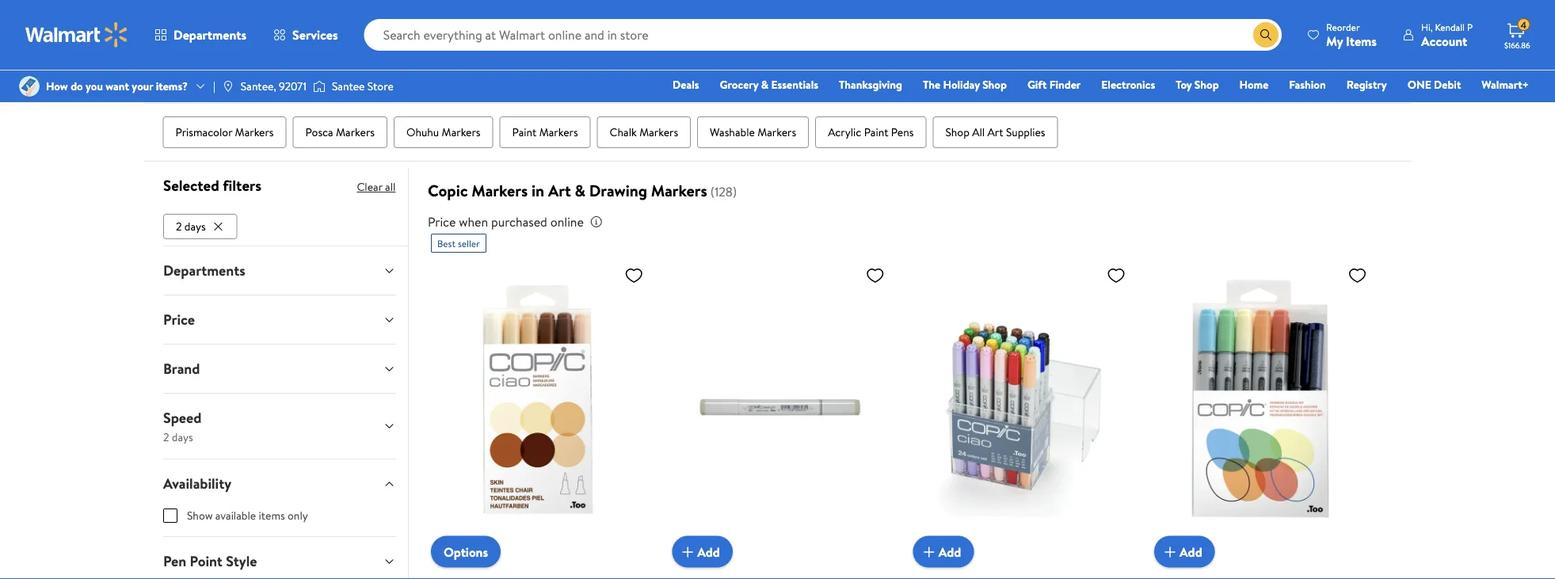Task type: vqa. For each thing, say whether or not it's contained in the screenshot.
'items?'
yes



Task type: locate. For each thing, give the bounding box(es) containing it.
$166.86
[[1505, 40, 1531, 50]]

sort
[[1225, 69, 1248, 86]]

markers right ohuhu
[[442, 125, 481, 140]]

art inside shop all art supplies link
[[988, 125, 1004, 140]]

clear all up paint markers
[[531, 70, 570, 85]]

reorder my items
[[1327, 20, 1378, 50]]

add to cart image for copic sketch marker, warm gray no. 2 'image'
[[679, 543, 698, 562]]

applied filters section element
[[163, 175, 261, 196]]

speed 2 days
[[163, 408, 201, 444]]

add to cart image
[[1161, 543, 1180, 562]]

1 horizontal spatial 2
[[176, 219, 182, 234]]

markers for copic
[[472, 180, 528, 202]]

0 horizontal spatial price
[[163, 310, 194, 330]]

2 paint from the left
[[865, 125, 889, 140]]

clear up paint markers
[[531, 70, 556, 85]]

clear
[[531, 70, 556, 85], [357, 179, 382, 195]]

1 horizontal spatial |
[[1271, 69, 1274, 86]]

add button for the copic ciao marker set, basic, 24-piece image
[[914, 536, 974, 568]]

1 horizontal spatial all
[[559, 70, 570, 85]]

1 vertical spatial &
[[575, 180, 586, 202]]

brand button
[[150, 345, 408, 393]]

clear all button
[[525, 65, 576, 90], [357, 174, 395, 200]]

copic markers in art & drawing markers (128)
[[428, 180, 737, 202]]

0 horizontal spatial &
[[575, 180, 586, 202]]

1 horizontal spatial clear
[[531, 70, 556, 85]]

sort by |
[[1225, 69, 1274, 86]]

markers right chalk
[[640, 125, 679, 140]]

search icon image
[[1260, 29, 1273, 41]]

all
[[559, 70, 570, 85], [385, 179, 395, 195]]

acrylic
[[828, 125, 862, 140]]

acrylic paint pens
[[828, 125, 914, 140]]

services button
[[260, 16, 352, 54]]

show available items only
[[187, 508, 308, 523]]

paint markers link
[[500, 117, 591, 148]]

add button for the copic doodle kit, rainbow image
[[1155, 536, 1216, 568]]

clear all inside 'button'
[[531, 70, 570, 85]]

1 horizontal spatial clear all button
[[525, 65, 576, 90]]

1 paint from the left
[[512, 125, 537, 140]]

paint inside 'link'
[[512, 125, 537, 140]]

1 add button from the left
[[672, 536, 733, 568]]

supplies
[[1007, 125, 1046, 140]]

 image right 92071
[[313, 78, 326, 94]]

1 vertical spatial 2
[[163, 429, 169, 444]]

ohuhu
[[407, 125, 439, 140]]

you
[[86, 78, 103, 94]]

items
[[1347, 32, 1378, 50]]

price for price
[[163, 310, 194, 330]]

toy shop link
[[1169, 76, 1227, 93]]

add button for copic sketch marker, warm gray no. 2 'image'
[[672, 536, 733, 568]]

1 vertical spatial clear
[[357, 179, 382, 195]]

1 horizontal spatial  image
[[313, 78, 326, 94]]

add to favorites list, copic sketch marker, warm gray no. 2 image
[[866, 266, 885, 285]]

online
[[551, 213, 584, 231]]

add to favorites list, copic ciao marker set, 6-colors, skin tones image
[[625, 266, 644, 285]]

clear all button down posca markers link
[[357, 174, 395, 200]]

grocery & essentials
[[720, 77, 819, 92]]

1 vertical spatial art
[[548, 180, 571, 202]]

1 horizontal spatial paint
[[865, 125, 889, 140]]

markers inside 'link'
[[540, 125, 578, 140]]

2 add to cart image from the left
[[920, 543, 939, 562]]

0 horizontal spatial all
[[385, 179, 395, 195]]

 image left how on the top left
[[19, 76, 40, 97]]

| right the by
[[1271, 69, 1274, 86]]

1 horizontal spatial art
[[988, 125, 1004, 140]]

0 horizontal spatial art
[[548, 180, 571, 202]]

1 horizontal spatial add button
[[914, 536, 974, 568]]

art
[[988, 125, 1004, 140], [548, 180, 571, 202]]

chalk markers link
[[597, 117, 691, 148]]

departments
[[174, 26, 247, 44], [163, 261, 245, 280]]

markers left (128)
[[651, 180, 708, 202]]

1 horizontal spatial clear all
[[531, 70, 570, 85]]

pen point style button
[[150, 537, 408, 579]]

1 vertical spatial price
[[163, 310, 194, 330]]

1 horizontal spatial price
[[428, 213, 456, 231]]

departments up in-store
[[174, 26, 247, 44]]

drawing
[[590, 180, 648, 202]]

prismacolor markers
[[176, 125, 274, 140]]

purchased
[[491, 213, 548, 231]]

1 vertical spatial days
[[171, 429, 193, 444]]

1 horizontal spatial add
[[939, 543, 962, 561]]

shop left all
[[946, 125, 970, 140]]

1 add to cart image from the left
[[679, 543, 698, 562]]

santee
[[332, 78, 365, 94]]

2 add button from the left
[[914, 536, 974, 568]]

best seller
[[437, 237, 480, 250]]

price up the best
[[428, 213, 456, 231]]

0 horizontal spatial add button
[[672, 536, 733, 568]]

grocery & essentials link
[[713, 76, 826, 93]]

0 horizontal spatial add
[[698, 543, 720, 561]]

home link
[[1233, 76, 1276, 93]]

walmart image
[[25, 22, 128, 48]]

2 add from the left
[[939, 543, 962, 561]]

& right grocery on the top left
[[761, 77, 769, 92]]

0 horizontal spatial 2
[[163, 429, 169, 444]]

2 horizontal spatial shop
[[1195, 77, 1220, 92]]

paint up "in"
[[512, 125, 537, 140]]

add to cart image
[[679, 543, 698, 562], [920, 543, 939, 562]]

washable markers link
[[698, 117, 809, 148]]

0 horizontal spatial paint
[[512, 125, 537, 140]]

one debit
[[1408, 77, 1462, 92]]

art right all
[[988, 125, 1004, 140]]

availability button
[[150, 460, 408, 508]]

holiday
[[944, 77, 980, 92]]

0 vertical spatial clear all button
[[525, 65, 576, 90]]

0 vertical spatial &
[[761, 77, 769, 92]]

& up online
[[575, 180, 586, 202]]

markers up "in"
[[540, 125, 578, 140]]

0 horizontal spatial clear all
[[357, 179, 395, 195]]

2 horizontal spatial add
[[1180, 543, 1203, 561]]

posca
[[306, 125, 333, 140]]

price up brand
[[163, 310, 194, 330]]

essentials
[[772, 77, 819, 92]]

0 horizontal spatial add to cart image
[[679, 543, 698, 562]]

all left copic
[[385, 179, 395, 195]]

0 vertical spatial clear
[[531, 70, 556, 85]]

| inside sort and filter section element
[[1271, 69, 1274, 86]]

markers right 'washable'
[[758, 125, 797, 140]]

gift
[[1028, 77, 1047, 92]]

price when purchased online
[[428, 213, 584, 231]]

markers
[[235, 125, 274, 140], [336, 125, 375, 140], [442, 125, 481, 140], [540, 125, 578, 140], [640, 125, 679, 140], [758, 125, 797, 140], [472, 180, 528, 202], [651, 180, 708, 202]]

departments inside dropdown button
[[163, 261, 245, 280]]

add for copic sketch marker, warm gray no. 2 'image' add to cart image
[[698, 543, 720, 561]]

0 horizontal spatial  image
[[19, 76, 40, 97]]

availability tab
[[150, 460, 408, 508]]

clear all
[[531, 70, 570, 85], [357, 179, 395, 195]]

my
[[1327, 32, 1344, 50]]

by
[[1251, 69, 1265, 86]]

price inside dropdown button
[[163, 310, 194, 330]]

departments down 2 days button
[[163, 261, 245, 280]]

all inside sort and filter section element
[[559, 70, 570, 85]]

0 horizontal spatial clear
[[357, 179, 382, 195]]

how
[[46, 78, 68, 94]]

brand tab
[[150, 345, 408, 393]]

3 add from the left
[[1180, 543, 1203, 561]]

1 add from the left
[[698, 543, 720, 561]]

markers up price when purchased online
[[472, 180, 528, 202]]

clear all down posca markers link
[[357, 179, 395, 195]]

registry
[[1347, 77, 1388, 92]]

markers right posca
[[336, 125, 375, 140]]

art right "in"
[[548, 180, 571, 202]]

0 vertical spatial 2
[[176, 219, 182, 234]]

santee store
[[332, 78, 394, 94]]

1 vertical spatial clear all button
[[357, 174, 395, 200]]

clear down posca markers link
[[357, 179, 382, 195]]

 image
[[222, 80, 234, 93]]

available
[[215, 508, 256, 523]]

days down speed
[[171, 429, 193, 444]]

add
[[698, 543, 720, 561], [939, 543, 962, 561], [1180, 543, 1203, 561]]

clear all for the leftmost clear all 'button'
[[357, 179, 395, 195]]

markers down santee,
[[235, 125, 274, 140]]

how do you want your items?
[[46, 78, 188, 94]]

0 vertical spatial days
[[184, 219, 205, 234]]

| right in-
[[213, 78, 215, 94]]

0 vertical spatial departments
[[174, 26, 247, 44]]

days down selected
[[184, 219, 205, 234]]

2
[[176, 219, 182, 234], [163, 429, 169, 444]]

hi,
[[1422, 20, 1434, 34]]

prismacolor
[[176, 125, 232, 140]]

2 horizontal spatial add button
[[1155, 536, 1216, 568]]

1 vertical spatial clear all
[[357, 179, 395, 195]]

1 horizontal spatial add to cart image
[[920, 543, 939, 562]]

1 vertical spatial departments
[[163, 261, 245, 280]]

ohuhu markers
[[407, 125, 481, 140]]

add button
[[672, 536, 733, 568], [914, 536, 974, 568], [1155, 536, 1216, 568]]

shop right "holiday"
[[983, 77, 1007, 92]]

do
[[71, 78, 83, 94]]

all up paint markers
[[559, 70, 570, 85]]

legal information image
[[590, 216, 603, 228]]

sponsored
[[1334, 19, 1377, 32]]

seller
[[458, 237, 480, 250]]

price
[[428, 213, 456, 231], [163, 310, 194, 330]]

markers for paint
[[540, 125, 578, 140]]

0 vertical spatial all
[[559, 70, 570, 85]]

2 down speed
[[163, 429, 169, 444]]

shop right toy
[[1195, 77, 1220, 92]]

0 vertical spatial art
[[988, 125, 1004, 140]]

2 down selected
[[176, 219, 182, 234]]

services
[[293, 26, 338, 44]]

2 inside speed 2 days
[[163, 429, 169, 444]]

1 vertical spatial all
[[385, 179, 395, 195]]

1 horizontal spatial &
[[761, 77, 769, 92]]

 image
[[19, 76, 40, 97], [313, 78, 326, 94]]

0 vertical spatial price
[[428, 213, 456, 231]]

p
[[1468, 20, 1474, 34]]

clear all button up paint markers
[[525, 65, 576, 90]]

0 vertical spatial clear all
[[531, 70, 570, 85]]

only
[[287, 508, 308, 523]]

acrylic paint pens link
[[816, 117, 927, 148]]

in
[[532, 180, 545, 202]]

point
[[189, 552, 222, 571]]

copic sketch marker, warm gray no. 2 image
[[672, 259, 892, 555]]

3 add button from the left
[[1155, 536, 1216, 568]]

fashion
[[1290, 77, 1327, 92]]

paint left pens
[[865, 125, 889, 140]]



Task type: describe. For each thing, give the bounding box(es) containing it.
(128)
[[711, 183, 737, 201]]

shop all art supplies
[[946, 125, 1046, 140]]

chalk markers
[[610, 125, 679, 140]]

clear inside sort and filter section element
[[531, 70, 556, 85]]

deals
[[673, 77, 700, 92]]

markers for ohuhu
[[442, 125, 481, 140]]

all
[[973, 125, 985, 140]]

92071
[[279, 78, 307, 94]]

0 horizontal spatial shop
[[946, 125, 970, 140]]

style
[[226, 552, 257, 571]]

markers for posca
[[336, 125, 375, 140]]

copic doodle kit, rainbow image
[[1155, 259, 1374, 555]]

washable markers
[[710, 125, 797, 140]]

electronics link
[[1095, 76, 1163, 93]]

items
[[258, 508, 285, 523]]

clear all for clear all 'button' in the sort and filter section element
[[531, 70, 570, 85]]

the holiday shop link
[[916, 76, 1015, 93]]

registry link
[[1340, 76, 1395, 93]]

 image for santee store
[[313, 78, 326, 94]]

departments button
[[141, 16, 260, 54]]

account
[[1422, 32, 1468, 50]]

options link
[[431, 536, 501, 568]]

departments tab
[[150, 246, 408, 295]]

all for clear all 'button' in the sort and filter section element
[[559, 70, 570, 85]]

walmart+
[[1483, 77, 1530, 92]]

add to favorites list, copic doodle kit, rainbow image
[[1349, 266, 1368, 285]]

speed
[[163, 408, 201, 428]]

copic ciao marker set, 6-colors, skin tones image
[[431, 259, 650, 555]]

gift finder
[[1028, 77, 1081, 92]]

price tab
[[150, 295, 408, 344]]

electronics
[[1102, 77, 1156, 92]]

show
[[187, 508, 212, 523]]

pen point style
[[163, 552, 257, 571]]

markers for chalk
[[640, 125, 679, 140]]

availability
[[163, 474, 231, 494]]

shop all art supplies link
[[933, 117, 1059, 148]]

all for the leftmost clear all 'button'
[[385, 179, 395, 195]]

fashion link
[[1283, 76, 1334, 93]]

in-store button
[[163, 65, 248, 90]]

clear all button inside sort and filter section element
[[525, 65, 576, 90]]

4
[[1521, 18, 1527, 31]]

santee, 92071
[[241, 78, 307, 94]]

pen
[[163, 552, 186, 571]]

speed tab
[[150, 394, 408, 459]]

add to cart image for the copic ciao marker set, basic, 24-piece image
[[920, 543, 939, 562]]

price for price when purchased online
[[428, 213, 456, 231]]

gift finder link
[[1021, 76, 1089, 93]]

want
[[106, 78, 129, 94]]

toy shop
[[1176, 77, 1220, 92]]

 image for how do you want your items?
[[19, 76, 40, 97]]

departments button
[[150, 246, 408, 295]]

reorder
[[1327, 20, 1361, 34]]

when
[[459, 213, 488, 231]]

Walmart Site-Wide search field
[[364, 19, 1283, 51]]

2 days
[[176, 219, 205, 234]]

walmart+ link
[[1475, 76, 1537, 93]]

selected
[[163, 175, 219, 196]]

your
[[132, 78, 153, 94]]

kendall
[[1436, 20, 1466, 34]]

markers for washable
[[758, 125, 797, 140]]

santee,
[[241, 78, 276, 94]]

0 horizontal spatial clear all button
[[357, 174, 395, 200]]

0 horizontal spatial |
[[213, 78, 215, 94]]

add for add to cart icon at the right of the page
[[1180, 543, 1203, 561]]

brand
[[163, 359, 200, 379]]

2 inside button
[[176, 219, 182, 234]]

best
[[437, 237, 456, 250]]

days inside button
[[184, 219, 205, 234]]

in-
[[193, 70, 206, 85]]

posca markers link
[[293, 117, 388, 148]]

the holiday shop
[[923, 77, 1007, 92]]

copic ciao marker set, basic, 24-piece image
[[914, 259, 1133, 555]]

options
[[444, 544, 488, 561]]

prismacolor markers link
[[163, 117, 287, 148]]

hi, kendall p account
[[1422, 20, 1474, 50]]

2 days button
[[163, 214, 237, 239]]

in-store
[[193, 70, 231, 85]]

washable
[[710, 125, 755, 140]]

home
[[1240, 77, 1269, 92]]

2 days list item
[[163, 211, 240, 239]]

copic
[[428, 180, 468, 202]]

deals link
[[666, 76, 707, 93]]

departments inside popup button
[[174, 26, 247, 44]]

posca markers
[[306, 125, 375, 140]]

add to favorites list, copic ciao marker set, basic, 24-piece image
[[1107, 266, 1126, 285]]

one debit link
[[1401, 76, 1469, 93]]

store
[[206, 70, 231, 85]]

toy
[[1176, 77, 1193, 92]]

grocery
[[720, 77, 759, 92]]

Search search field
[[364, 19, 1283, 51]]

add for add to cart image related to the copic ciao marker set, basic, 24-piece image
[[939, 543, 962, 561]]

pen point style tab
[[150, 537, 408, 579]]

Show available items only checkbox
[[163, 509, 177, 523]]

price button
[[150, 295, 408, 344]]

store
[[368, 78, 394, 94]]

days inside speed 2 days
[[171, 429, 193, 444]]

sort and filter section element
[[144, 52, 1412, 103]]

markers for prismacolor
[[235, 125, 274, 140]]

finder
[[1050, 77, 1081, 92]]

1 horizontal spatial shop
[[983, 77, 1007, 92]]

ohuhu markers link
[[394, 117, 493, 148]]

thanksgiving
[[839, 77, 903, 92]]

items?
[[156, 78, 188, 94]]

the
[[923, 77, 941, 92]]

filters
[[223, 175, 261, 196]]



